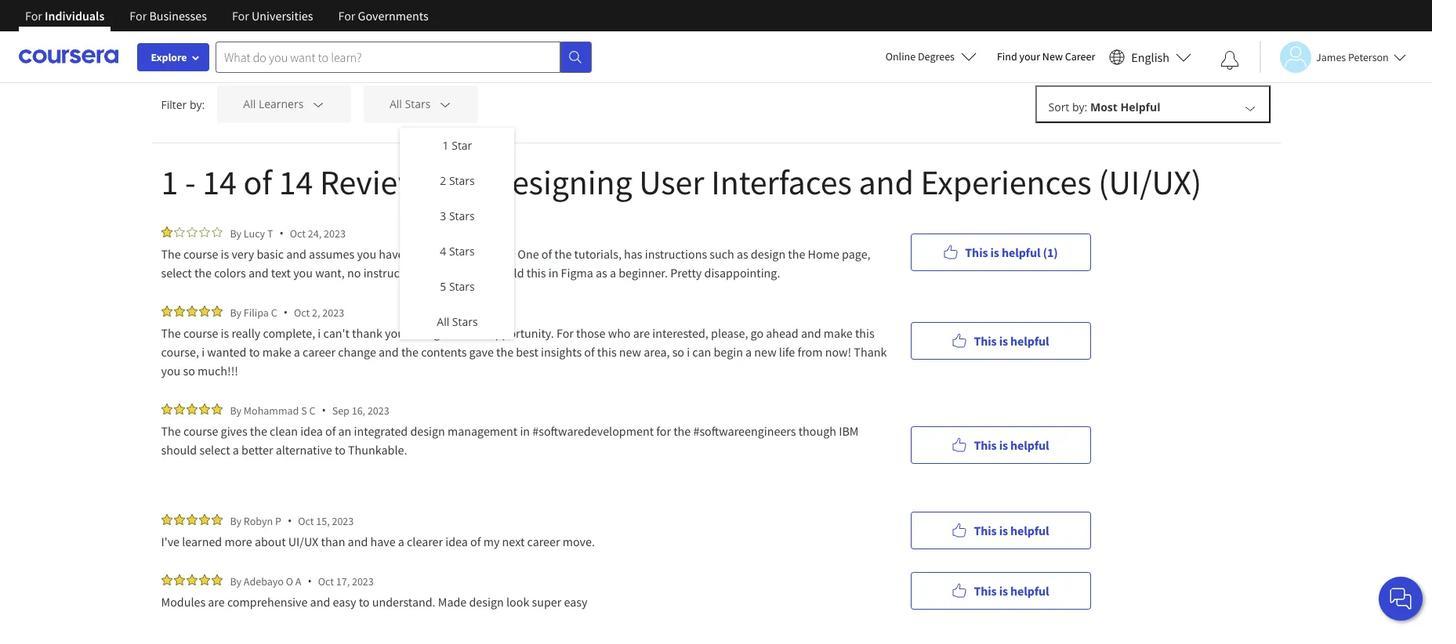 Task type: vqa. For each thing, say whether or not it's contained in the screenshot.


Task type: describe. For each thing, give the bounding box(es) containing it.
no
[[347, 265, 361, 281]]

and down thank
[[379, 344, 399, 360]]

find your new career link
[[990, 47, 1104, 67]]

interested,
[[653, 325, 709, 341]]

reviews
[[320, 161, 437, 204]]

want,
[[315, 265, 345, 281]]

about
[[255, 534, 286, 550]]

oct for basic
[[290, 226, 306, 240]]

stars for 4 stars menu item
[[449, 244, 475, 259]]

basic
[[257, 246, 284, 262]]

for governments
[[338, 8, 429, 24]]

individuals
[[45, 8, 105, 24]]

i've
[[161, 534, 180, 550]]

#softwareengineers
[[694, 423, 796, 439]]

all stars button
[[364, 85, 478, 123]]

modules are comprehensive and easy to understand. made design look super easy
[[161, 594, 588, 610]]

career inside the course is really complete, i can't thank you enough for this opportunity. for those who are interested, please, go ahead and make this course, i wanted to make a career change and the contents gave the best insights of this new area, so i can begin a new life from now! thank you so much!!!
[[303, 344, 336, 360]]

tutorials,
[[574, 246, 622, 262]]

james peterson
[[1317, 50, 1389, 64]]

for businesses
[[130, 8, 207, 24]]

2 star image from the left
[[211, 227, 222, 238]]

for individuals
[[25, 8, 105, 24]]

course inside 'the course gives the clean idea of an integrated design management in #softwaredevelopment for the #softwareengineers though ibm should select a better alternative to thunkable.'
[[183, 423, 218, 439]]

pretty
[[671, 265, 702, 281]]

see
[[161, 31, 180, 45]]

and down by lucy t • oct 24, 2023 on the top
[[286, 246, 307, 262]]

filter by:
[[161, 97, 205, 112]]

designing
[[491, 161, 632, 204]]

• right a
[[308, 574, 312, 589]]

by robyn p • oct 15, 2023
[[230, 514, 354, 529]]

this is helpful for move.
[[974, 523, 1050, 538]]

for for governments
[[338, 8, 356, 24]]

best
[[516, 344, 539, 360]]

a inside the course is very basic and assumes you have knowledge of figma. one of the tutorials, has instructions such as design the home page, select the colors and text you want, no instructions on how you would this in figma as a beginner. pretty disappointing.
[[610, 265, 616, 281]]

0 vertical spatial make
[[824, 325, 853, 341]]

a down complete,
[[294, 344, 300, 360]]

english
[[1132, 49, 1170, 65]]

gives
[[221, 423, 248, 439]]

of inside 'the course gives the clean idea of an integrated design management in #softwaredevelopment for the #softwareengineers though ibm should select a better alternative to thunkable.'
[[325, 423, 336, 439]]

• for ui/ux
[[288, 514, 292, 529]]

1 easy from the left
[[333, 594, 356, 610]]

a right begin
[[746, 344, 752, 360]]

the course is really complete, i can't thank you enough for this opportunity. for those who are interested, please, go ahead and make this course, i wanted to make a career change and the contents gave the best insights of this new area, so i can begin a new life from now! thank you so much!!!
[[161, 325, 890, 379]]

management
[[448, 423, 518, 439]]

filter
[[161, 97, 187, 112]]

0 horizontal spatial as
[[596, 265, 608, 281]]

2 14 from the left
[[279, 161, 313, 204]]

helpful for interested,
[[1011, 333, 1050, 349]]

is for the course gives the clean idea of an integrated design management in #softwaredevelopment for the #softwareengineers though ibm should select a better alternative to thunkable.
[[1000, 437, 1008, 453]]

oct for ui/ux
[[298, 514, 314, 528]]

enough
[[407, 325, 447, 341]]

2 easy from the left
[[564, 594, 588, 610]]

i've learned more about ui/ux than and have a clearer idea of my next career move.
[[161, 534, 595, 550]]

comprehensive
[[227, 594, 308, 610]]

businesses
[[149, 8, 207, 24]]

5 inside button
[[199, 31, 205, 45]]

a inside 'the course gives the clean idea of an integrated design management in #softwaredevelopment for the #softwareengineers though ibm should select a better alternative to thunkable.'
[[233, 442, 239, 458]]

1 vertical spatial career
[[527, 534, 560, 550]]

this is helpful for who
[[974, 333, 1050, 349]]

for for universities
[[232, 8, 249, 24]]

2
[[440, 173, 446, 188]]

4 this is helpful button from the top
[[911, 572, 1091, 610]]

2 new from the left
[[755, 344, 777, 360]]

stars for 2 stars menu item
[[449, 173, 475, 188]]

lucy
[[244, 226, 265, 240]]

to inside the course is really complete, i can't thank you enough for this opportunity. for those who are interested, please, go ahead and make this course, i wanted to make a career change and the contents gave the best insights of this new area, so i can begin a new life from now! thank you so much!!!
[[249, 344, 260, 360]]

than
[[321, 534, 345, 550]]

coursera image
[[19, 44, 118, 69]]

interfaces
[[711, 161, 852, 204]]

-
[[185, 161, 196, 204]]

all inside menu item
[[437, 314, 449, 329]]

james peterson button
[[1260, 41, 1407, 73]]

home
[[808, 246, 840, 262]]

by lucy t • oct 24, 2023
[[230, 226, 346, 241]]

for inside the course is really complete, i can't thank you enough for this opportunity. for those who are interested, please, go ahead and make this course, i wanted to make a career change and the contents gave the best insights of this new area, so i can begin a new life from now! thank you so much!!!
[[449, 325, 464, 341]]

you right how
[[470, 265, 489, 281]]

17,
[[336, 574, 350, 589]]

this is helpful (1)
[[966, 244, 1058, 260]]

opportunity.
[[489, 325, 554, 341]]

the left #softwareengineers
[[674, 423, 691, 439]]

you right thank
[[385, 325, 405, 341]]

by mohammad s c • sep 16, 2023
[[230, 403, 390, 418]]

for for businesses
[[130, 8, 147, 24]]

you up "no"
[[357, 246, 377, 262]]

all inside dropdown button
[[390, 97, 402, 112]]

1 horizontal spatial instructions
[[645, 246, 707, 262]]

1 - 14 of 14 reviews for designing user interfaces and experiences (ui/ux)
[[161, 161, 1202, 204]]

look
[[507, 594, 530, 610]]

very
[[232, 246, 254, 262]]

for inside 'the course gives the clean idea of an integrated design management in #softwaredevelopment for the #softwareengineers though ibm should select a better alternative to thunkable.'
[[657, 423, 671, 439]]

of left my
[[471, 534, 481, 550]]

2023 inside by adebayo o a • oct 17, 2023
[[352, 574, 374, 589]]

5 stars
[[440, 279, 475, 294]]

find your new career
[[997, 49, 1096, 64]]

by filipa c • oct 2, 2023
[[230, 305, 344, 320]]

who
[[608, 325, 631, 341]]

this is helpful (1) button
[[911, 233, 1091, 271]]

c inside by filipa c • oct 2, 2023
[[271, 305, 277, 320]]

now!
[[825, 344, 852, 360]]

has
[[624, 246, 643, 262]]

peterson
[[1349, 50, 1389, 64]]

to inside 'the course gives the clean idea of an integrated design management in #softwaredevelopment for the #softwareengineers though ibm should select a better alternative to thunkable.'
[[335, 442, 346, 458]]

menu containing 1 star
[[400, 128, 515, 340]]

filipa
[[244, 305, 269, 320]]

see all 5 star reviews
[[161, 31, 275, 45]]

the left colors
[[194, 265, 212, 281]]

one
[[518, 246, 539, 262]]

helpful for ibm
[[1011, 437, 1050, 453]]

this is helpful button for move.
[[911, 512, 1091, 549]]

2 horizontal spatial i
[[687, 344, 690, 360]]

online
[[886, 49, 916, 64]]

this up gave
[[467, 325, 486, 341]]

is inside the course is very basic and assumes you have knowledge of figma. one of the tutorials, has instructions such as design the home page, select the colors and text you want, no instructions on how you would this in figma as a beginner. pretty disappointing.
[[221, 246, 229, 262]]

better
[[242, 442, 273, 458]]

2 stars menu item
[[400, 163, 515, 198]]

a left clearer
[[398, 534, 405, 550]]

james
[[1317, 50, 1347, 64]]

begin
[[714, 344, 743, 360]]

• left the 'sep' at the left bottom
[[322, 403, 326, 418]]

and up page,
[[859, 161, 914, 204]]

2 vertical spatial to
[[359, 594, 370, 610]]

3 stars
[[440, 209, 475, 223]]

stars for 5 stars 'menu item' at the top left
[[449, 279, 475, 294]]

you down course,
[[161, 363, 181, 379]]

by for very
[[230, 226, 242, 240]]

is for the course is very basic and assumes you have knowledge of figma. one of the tutorials, has instructions such as design the home page, select the colors and text you want, no instructions on how you would this in figma as a beginner. pretty disappointing.
[[991, 244, 1000, 260]]

course for the
[[183, 246, 218, 262]]

change
[[338, 344, 376, 360]]

the left best
[[496, 344, 514, 360]]

1 vertical spatial instructions
[[364, 265, 426, 281]]

of inside the course is really complete, i can't thank you enough for this opportunity. for those who are interested, please, go ahead and make this course, i wanted to make a career change and the contents gave the best insights of this new area, so i can begin a new life from now! thank you so much!!!
[[584, 344, 595, 360]]

you right text
[[293, 265, 313, 281]]

all stars inside menu item
[[437, 314, 478, 329]]

is for i've learned more about ui/ux than and have a clearer idea of my next career move.
[[1000, 523, 1008, 538]]

0 horizontal spatial i
[[202, 344, 205, 360]]

this up thank in the right of the page
[[855, 325, 875, 341]]

this for ibm
[[974, 437, 997, 453]]

alternative
[[276, 442, 332, 458]]

beginner.
[[619, 265, 668, 281]]

of up how
[[467, 246, 477, 262]]

your
[[1020, 49, 1041, 64]]

c inside by mohammad s c • sep 16, 2023
[[309, 403, 316, 418]]

experiences
[[921, 161, 1092, 204]]

such
[[710, 246, 735, 262]]

and right than
[[348, 534, 368, 550]]

assumes
[[309, 246, 355, 262]]

0 horizontal spatial chevron down image
[[311, 98, 325, 112]]

stars for '3 stars' menu item
[[449, 209, 475, 223]]

online degrees button
[[873, 39, 990, 74]]

the for the course is very basic and assumes you have knowledge of figma. one of the tutorials, has instructions such as design the home page, select the colors and text you want, no instructions on how you would this in figma as a beginner. pretty disappointing.
[[161, 246, 181, 262]]

5 inside 'menu item'
[[440, 279, 446, 294]]

1 star image from the left
[[174, 227, 185, 238]]

mohammad
[[244, 403, 299, 418]]

clearer
[[407, 534, 443, 550]]

1 new from the left
[[619, 344, 641, 360]]

1 vertical spatial are
[[208, 594, 225, 610]]

degrees
[[918, 49, 955, 64]]

by for really
[[230, 305, 242, 320]]

more
[[225, 534, 252, 550]]

0 horizontal spatial so
[[183, 363, 195, 379]]

16,
[[352, 403, 365, 418]]



Task type: locate. For each thing, give the bounding box(es) containing it.
idea
[[300, 423, 323, 439], [446, 534, 468, 550]]

2023 for can't
[[322, 305, 344, 320]]

for up insights
[[557, 325, 574, 341]]

2023 inside 'by robyn p • oct 15, 2023'
[[332, 514, 354, 528]]

None search field
[[216, 41, 592, 73]]

all stars up contents
[[437, 314, 478, 329]]

a
[[610, 265, 616, 281], [294, 344, 300, 360], [746, 344, 752, 360], [233, 442, 239, 458], [398, 534, 405, 550]]

0 horizontal spatial design
[[410, 423, 445, 439]]

15,
[[316, 514, 330, 528]]

the course is very basic and assumes you have knowledge of figma. one of the tutorials, has instructions such as design the home page, select the colors and text you want, no instructions on how you would this in figma as a beginner. pretty disappointing.
[[161, 246, 873, 281]]

0 horizontal spatial idea
[[300, 423, 323, 439]]

all stars left chevron down image
[[390, 97, 431, 112]]

2 vertical spatial the
[[161, 423, 181, 439]]

please,
[[711, 325, 748, 341]]

for up contents
[[449, 325, 464, 341]]

filled star image
[[211, 306, 222, 317], [161, 404, 172, 415], [174, 404, 185, 415], [186, 404, 197, 415], [199, 404, 210, 415], [199, 514, 210, 525], [211, 514, 222, 525], [161, 575, 172, 586], [174, 575, 185, 586], [186, 575, 197, 586], [211, 575, 222, 586]]

easy right super
[[564, 594, 588, 610]]

all
[[183, 31, 196, 45]]

p
[[275, 514, 281, 528]]

really
[[232, 325, 261, 341]]

star image
[[174, 227, 185, 238], [211, 227, 222, 238]]

the down enough
[[401, 344, 419, 360]]

0 horizontal spatial star image
[[174, 227, 185, 238]]

0 vertical spatial are
[[633, 325, 650, 341]]

0 horizontal spatial 5
[[199, 31, 205, 45]]

the inside the course is really complete, i can't thank you enough for this opportunity. for those who are interested, please, go ahead and make this course, i wanted to make a career change and the contents gave the best insights of this new area, so i can begin a new life from now! thank you so much!!!
[[161, 325, 181, 341]]

is for modules are comprehensive and easy to understand. made design look super easy
[[1000, 583, 1008, 599]]

design up disappointing.
[[751, 246, 786, 262]]

chat with us image
[[1389, 587, 1414, 612]]

course up course,
[[183, 325, 218, 341]]

1 vertical spatial idea
[[446, 534, 468, 550]]

by adebayo o a • oct 17, 2023
[[230, 574, 374, 589]]

1 horizontal spatial design
[[469, 594, 504, 610]]

1 for 1 star
[[443, 138, 449, 153]]

the inside 'the course gives the clean idea of an integrated design management in #softwaredevelopment for the #softwareengineers though ibm should select a better alternative to thunkable.'
[[161, 423, 181, 439]]

course up should
[[183, 423, 218, 439]]

3 by from the top
[[230, 403, 242, 418]]

3 course from the top
[[183, 423, 218, 439]]

(ui/ux)
[[1099, 161, 1202, 204]]

is inside button
[[991, 244, 1000, 260]]

1 star image from the left
[[186, 227, 197, 238]]

1 left star
[[443, 138, 449, 153]]

and up "from"
[[801, 325, 822, 341]]

0 horizontal spatial to
[[249, 344, 260, 360]]

1 horizontal spatial 5
[[440, 279, 446, 294]]

a down gives
[[233, 442, 239, 458]]

of left an
[[325, 423, 336, 439]]

oct inside by filipa c • oct 2, 2023
[[294, 305, 310, 320]]

this inside the course is very basic and assumes you have knowledge of figma. one of the tutorials, has instructions such as design the home page, select the colors and text you want, no instructions on how you would this in figma as a beginner. pretty disappointing.
[[527, 265, 546, 281]]

and down basic
[[249, 265, 269, 281]]

new
[[619, 344, 641, 360], [755, 344, 777, 360]]

5
[[199, 31, 205, 45], [440, 279, 446, 294]]

1 horizontal spatial are
[[633, 325, 650, 341]]

1 vertical spatial have
[[371, 534, 396, 550]]

1
[[443, 138, 449, 153], [161, 161, 178, 204]]

0 horizontal spatial all stars
[[390, 97, 431, 112]]

oct left 17,
[[318, 574, 334, 589]]

and down by adebayo o a • oct 17, 2023
[[310, 594, 330, 610]]

design inside 'the course gives the clean idea of an integrated design management in #softwaredevelopment for the #softwareengineers though ibm should select a better alternative to thunkable.'
[[410, 423, 445, 439]]

1 vertical spatial as
[[596, 265, 608, 281]]

by left lucy
[[230, 226, 242, 240]]

c right filipa
[[271, 305, 277, 320]]

2023 for and
[[332, 514, 354, 528]]

1 horizontal spatial 1
[[443, 138, 449, 153]]

0 horizontal spatial all
[[390, 97, 402, 112]]

1 horizontal spatial 14
[[279, 161, 313, 204]]

o
[[286, 574, 293, 589]]

14 up by lucy t • oct 24, 2023 on the top
[[279, 161, 313, 204]]

stars up gave
[[452, 314, 478, 329]]

contents
[[421, 344, 467, 360]]

1 vertical spatial c
[[309, 403, 316, 418]]

5 by from the top
[[230, 574, 242, 589]]

2 vertical spatial course
[[183, 423, 218, 439]]

design left 'look'
[[469, 594, 504, 610]]

stars right 4
[[449, 244, 475, 259]]

gave
[[469, 344, 494, 360]]

0 horizontal spatial instructions
[[364, 265, 426, 281]]

as down tutorials,
[[596, 265, 608, 281]]

select down gives
[[200, 442, 230, 458]]

this down who
[[597, 344, 617, 360]]

1 horizontal spatial chevron down image
[[1243, 101, 1257, 115]]

for universities
[[232, 8, 313, 24]]

oct left 24,
[[290, 226, 306, 240]]

instructions up pretty
[[645, 246, 707, 262]]

c right s
[[309, 403, 316, 418]]

how
[[444, 265, 467, 281]]

text
[[271, 265, 291, 281]]

2023 right 15, at the bottom
[[332, 514, 354, 528]]

1 horizontal spatial select
[[200, 442, 230, 458]]

4 stars menu item
[[400, 234, 515, 269]]

thank
[[352, 325, 383, 341]]

find
[[997, 49, 1018, 64]]

1 horizontal spatial star image
[[211, 227, 222, 238]]

ahead
[[766, 325, 799, 341]]

3 stars menu item
[[400, 198, 515, 234]]

idea right clearer
[[446, 534, 468, 550]]

2 vertical spatial for
[[657, 423, 671, 439]]

• up complete,
[[284, 305, 288, 320]]

are
[[633, 325, 650, 341], [208, 594, 225, 610]]

1 vertical spatial in
[[520, 423, 530, 439]]

course inside the course is really complete, i can't thank you enough for this opportunity. for those who are interested, please, go ahead and make this course, i wanted to make a career change and the contents gave the best insights of this new area, so i can begin a new life from now! thank you so much!!!
[[183, 325, 218, 341]]

2 the from the top
[[161, 325, 181, 341]]

0 horizontal spatial career
[[303, 344, 336, 360]]

are right who
[[633, 325, 650, 341]]

0 vertical spatial 1
[[443, 138, 449, 153]]

0 horizontal spatial in
[[520, 423, 530, 439]]

course up colors
[[183, 246, 218, 262]]

0 vertical spatial design
[[751, 246, 786, 262]]

the up should
[[161, 423, 181, 439]]

0 horizontal spatial 14
[[203, 161, 237, 204]]

(1)
[[1043, 244, 1058, 260]]

course for i
[[183, 325, 218, 341]]

1 left -
[[161, 161, 178, 204]]

3
[[440, 209, 446, 223]]

those
[[576, 325, 606, 341]]

3 this is helpful button from the top
[[911, 512, 1091, 549]]

1 course from the top
[[183, 246, 218, 262]]

life
[[779, 344, 795, 360]]

the for the course gives the clean idea of an integrated design management in #softwaredevelopment for the #softwareengineers though ibm should select a better alternative to thunkable.
[[161, 423, 181, 439]]

on
[[428, 265, 442, 281]]

the
[[555, 246, 572, 262], [788, 246, 806, 262], [194, 265, 212, 281], [401, 344, 419, 360], [496, 344, 514, 360], [250, 423, 267, 439], [674, 423, 691, 439]]

• right 't'
[[280, 226, 284, 241]]

1 horizontal spatial all stars
[[437, 314, 478, 329]]

2023 right 17,
[[352, 574, 374, 589]]

to down an
[[335, 442, 346, 458]]

1 horizontal spatial c
[[309, 403, 316, 418]]

i right course,
[[202, 344, 205, 360]]

move.
[[563, 534, 595, 550]]

so down course,
[[183, 363, 195, 379]]

4
[[440, 244, 446, 259]]

1 vertical spatial select
[[200, 442, 230, 458]]

figma
[[561, 265, 593, 281]]

next
[[502, 534, 525, 550]]

oct inside by lucy t • oct 24, 2023
[[290, 226, 306, 240]]

1 this is helpful from the top
[[974, 333, 1050, 349]]

the left home at the right of page
[[788, 246, 806, 262]]

course,
[[161, 344, 199, 360]]

0 horizontal spatial make
[[262, 344, 291, 360]]

4 stars
[[440, 244, 475, 259]]

2023
[[324, 226, 346, 240], [322, 305, 344, 320], [368, 403, 390, 418], [332, 514, 354, 528], [352, 574, 374, 589]]

you
[[357, 246, 377, 262], [293, 265, 313, 281], [470, 265, 489, 281], [385, 325, 405, 341], [161, 363, 181, 379]]

2 this is helpful button from the top
[[911, 426, 1091, 464]]

my
[[484, 534, 500, 550]]

by up gives
[[230, 403, 242, 418]]

of up lucy
[[243, 161, 272, 204]]

in
[[549, 265, 559, 281], [520, 423, 530, 439]]

the for the course is really complete, i can't thank you enough for this opportunity. for those who are interested, please, go ahead and make this course, i wanted to make a career change and the contents gave the best insights of this new area, so i can begin a new life from now! thank you so much!!!
[[161, 325, 181, 341]]

of right one
[[542, 246, 552, 262]]

1 horizontal spatial idea
[[446, 534, 468, 550]]

• right p
[[288, 514, 292, 529]]

this down one
[[527, 265, 546, 281]]

idea up alternative
[[300, 423, 323, 439]]

oct inside 'by robyn p • oct 15, 2023'
[[298, 514, 314, 528]]

thunkable.
[[348, 442, 407, 458]]

1 horizontal spatial so
[[673, 344, 685, 360]]

0 vertical spatial as
[[737, 246, 749, 262]]

0 horizontal spatial star image
[[186, 227, 197, 238]]

career right next
[[527, 534, 560, 550]]

to down really
[[249, 344, 260, 360]]

0 vertical spatial select
[[161, 265, 192, 281]]

for up 3 stars
[[444, 161, 484, 204]]

2023 inside by filipa c • oct 2, 2023
[[322, 305, 344, 320]]

2 horizontal spatial design
[[751, 246, 786, 262]]

1 vertical spatial 1
[[161, 161, 178, 204]]

stars
[[405, 97, 431, 112], [449, 173, 475, 188], [449, 209, 475, 223], [449, 244, 475, 259], [449, 279, 475, 294], [452, 314, 478, 329]]

by up more
[[230, 514, 242, 528]]

this is helpful for #softwareengineers
[[974, 437, 1050, 453]]

much!!!
[[198, 363, 238, 379]]

0 vertical spatial so
[[673, 344, 685, 360]]

have
[[379, 246, 404, 262], [371, 534, 396, 550]]

14
[[203, 161, 237, 204], [279, 161, 313, 204]]

course
[[183, 246, 218, 262], [183, 325, 218, 341], [183, 423, 218, 439]]

select inside 'the course gives the clean idea of an integrated design management in #softwaredevelopment for the #softwareengineers though ibm should select a better alternative to thunkable.'
[[200, 442, 230, 458]]

in left the figma
[[549, 265, 559, 281]]

all stars inside dropdown button
[[390, 97, 431, 112]]

would
[[491, 265, 524, 281]]

disappointing.
[[705, 265, 781, 281]]

5 down knowledge
[[440, 279, 446, 294]]

for left governments
[[338, 8, 356, 24]]

0 vertical spatial in
[[549, 265, 559, 281]]

0 horizontal spatial easy
[[333, 594, 356, 610]]

stars inside dropdown button
[[405, 97, 431, 112]]

1 horizontal spatial make
[[824, 325, 853, 341]]

for left businesses
[[130, 8, 147, 24]]

1 vertical spatial to
[[335, 442, 346, 458]]

show notifications image
[[1221, 51, 1240, 70]]

this is helpful button for who
[[911, 322, 1091, 360]]

design
[[751, 246, 786, 262], [410, 423, 445, 439], [469, 594, 504, 610]]

0 vertical spatial course
[[183, 246, 218, 262]]

make down complete,
[[262, 344, 291, 360]]

1 vertical spatial for
[[449, 325, 464, 341]]

by inside by filipa c • oct 2, 2023
[[230, 305, 242, 320]]

english button
[[1104, 31, 1198, 82]]

2023 inside by lucy t • oct 24, 2023
[[324, 226, 346, 240]]

0 vertical spatial instructions
[[645, 246, 707, 262]]

the course gives the clean idea of an integrated design management in #softwaredevelopment for the #softwareengineers though ibm should select a better alternative to thunkable.
[[161, 423, 861, 458]]

0 vertical spatial career
[[303, 344, 336, 360]]

for for individuals
[[25, 8, 42, 24]]

have left knowledge
[[379, 246, 404, 262]]

the up the figma
[[555, 246, 572, 262]]

have left clearer
[[371, 534, 396, 550]]

make up now!
[[824, 325, 853, 341]]

are inside the course is really complete, i can't thank you enough for this opportunity. for those who are interested, please, go ahead and make this course, i wanted to make a career change and the contents gave the best insights of this new area, so i can begin a new life from now! thank you so much!!!
[[633, 325, 650, 341]]

1 vertical spatial 5
[[440, 279, 446, 294]]

knowledge
[[407, 246, 464, 262]]

stars left chevron down image
[[405, 97, 431, 112]]

1 horizontal spatial star image
[[199, 227, 210, 238]]

4 by from the top
[[230, 514, 242, 528]]

2 horizontal spatial to
[[359, 594, 370, 610]]

1 horizontal spatial in
[[549, 265, 559, 281]]

stars inside 'menu item'
[[449, 279, 475, 294]]

easy down 17,
[[333, 594, 356, 610]]

for
[[25, 8, 42, 24], [130, 8, 147, 24], [232, 8, 249, 24], [338, 8, 356, 24], [557, 325, 574, 341]]

2 this is helpful from the top
[[974, 437, 1050, 453]]

by inside 'by robyn p • oct 15, 2023'
[[230, 514, 242, 528]]

select inside the course is very basic and assumes you have knowledge of figma. one of the tutorials, has instructions such as design the home page, select the colors and text you want, no instructions on how you would this in figma as a beginner. pretty disappointing.
[[161, 265, 192, 281]]

new
[[1043, 49, 1063, 64]]

course inside the course is very basic and assumes you have knowledge of figma. one of the tutorials, has instructions such as design the home page, select the colors and text you want, no instructions on how you would this in figma as a beginner. pretty disappointing.
[[183, 246, 218, 262]]

the inside the course is very basic and assumes you have knowledge of figma. one of the tutorials, has instructions such as design the home page, select the colors and text you want, no instructions on how you would this in figma as a beginner. pretty disappointing.
[[161, 246, 181, 262]]

1 horizontal spatial easy
[[564, 594, 588, 610]]

1 inside the 1 star menu item
[[443, 138, 449, 153]]

all up contents
[[437, 314, 449, 329]]

1 horizontal spatial as
[[737, 246, 749, 262]]

oct inside by adebayo o a • oct 17, 2023
[[318, 574, 334, 589]]

0 vertical spatial all
[[390, 97, 402, 112]]

by inside by lucy t • oct 24, 2023
[[230, 226, 242, 240]]

can
[[693, 344, 711, 360]]

1 vertical spatial make
[[262, 344, 291, 360]]

by left filipa
[[230, 305, 242, 320]]

3 the from the top
[[161, 423, 181, 439]]

star
[[452, 138, 472, 153]]

star image
[[186, 227, 197, 238], [199, 227, 210, 238]]

2 star image from the left
[[199, 227, 210, 238]]

t
[[267, 226, 273, 240]]

2023 right 24,
[[324, 226, 346, 240]]

i left can
[[687, 344, 690, 360]]

design inside the course is very basic and assumes you have knowledge of figma. one of the tutorials, has instructions such as design the home page, select the colors and text you want, no instructions on how you would this in figma as a beginner. pretty disappointing.
[[751, 246, 786, 262]]

new down go on the bottom of page
[[755, 344, 777, 360]]

idea inside 'the course gives the clean idea of an integrated design management in #softwaredevelopment for the #softwareengineers though ibm should select a better alternative to thunkable.'
[[300, 423, 323, 439]]

chevron down image
[[311, 98, 325, 112], [1243, 101, 1257, 115]]

banner navigation
[[13, 0, 441, 43]]

in inside 'the course gives the clean idea of an integrated design management in #softwaredevelopment for the #softwareengineers though ibm should select a better alternative to thunkable.'
[[520, 423, 530, 439]]

all stars menu item
[[400, 304, 515, 340]]

1 horizontal spatial i
[[318, 325, 321, 341]]

2023 right 16,
[[368, 403, 390, 418]]

all
[[390, 97, 402, 112], [437, 314, 449, 329]]

thank
[[854, 344, 887, 360]]

understand.
[[372, 594, 436, 610]]

stars right on
[[449, 279, 475, 294]]

for inside the course is really complete, i can't thank you enough for this opportunity. for those who are interested, please, go ahead and make this course, i wanted to make a career change and the contents gave the best insights of this new area, so i can begin a new life from now! thank you so much!!!
[[557, 325, 574, 341]]

this is helpful button for #softwareengineers
[[911, 426, 1091, 464]]

this
[[527, 265, 546, 281], [467, 325, 486, 341], [855, 325, 875, 341], [597, 344, 617, 360]]

a down tutorials,
[[610, 265, 616, 281]]

0 horizontal spatial c
[[271, 305, 277, 320]]

2 by from the top
[[230, 305, 242, 320]]

universities
[[252, 8, 313, 24]]

can't
[[323, 325, 350, 341]]

1 14 from the left
[[203, 161, 237, 204]]

by left adebayo
[[230, 574, 242, 589]]

0 horizontal spatial are
[[208, 594, 225, 610]]

2023 inside by mohammad s c • sep 16, 2023
[[368, 403, 390, 418]]

menu
[[400, 128, 515, 340]]

career down can't
[[303, 344, 336, 360]]

1 this is helpful button from the top
[[911, 322, 1091, 360]]

0 vertical spatial to
[[249, 344, 260, 360]]

for left individuals
[[25, 8, 42, 24]]

and
[[859, 161, 914, 204], [286, 246, 307, 262], [249, 265, 269, 281], [801, 325, 822, 341], [379, 344, 399, 360], [348, 534, 368, 550], [310, 594, 330, 610]]

so down interested, in the left bottom of the page
[[673, 344, 685, 360]]

1 vertical spatial so
[[183, 363, 195, 379]]

5 right all
[[199, 31, 205, 45]]

explore
[[151, 50, 187, 64]]

2 vertical spatial design
[[469, 594, 504, 610]]

is inside the course is really complete, i can't thank you enough for this opportunity. for those who are interested, please, go ahead and make this course, i wanted to make a career change and the contents gave the best insights of this new area, so i can begin a new life from now! thank you so much!!!
[[221, 325, 229, 341]]

stars for "all stars" menu item
[[452, 314, 478, 329]]

0 vertical spatial for
[[444, 161, 484, 204]]

3 this is helpful from the top
[[974, 523, 1050, 538]]

0 vertical spatial all stars
[[390, 97, 431, 112]]

ui/ux
[[288, 534, 319, 550]]

by for and
[[230, 574, 242, 589]]

this for instructions
[[966, 244, 988, 260]]

in inside the course is very basic and assumes you have knowledge of figma. one of the tutorials, has instructions such as design the home page, select the colors and text you want, no instructions on how you would this in figma as a beginner. pretty disappointing.
[[549, 265, 559, 281]]

this for interested,
[[974, 333, 997, 349]]

all down what do you want to learn? text field
[[390, 97, 402, 112]]

the left very on the top
[[161, 246, 181, 262]]

1 vertical spatial the
[[161, 325, 181, 341]]

i left can't
[[318, 325, 321, 341]]

is
[[991, 244, 1000, 260], [221, 246, 229, 262], [221, 325, 229, 341], [1000, 333, 1008, 349], [1000, 437, 1008, 453], [1000, 523, 1008, 538], [1000, 583, 1008, 599]]

for right #softwaredevelopment
[[657, 423, 671, 439]]

1 vertical spatial all
[[437, 314, 449, 329]]

instructions right "no"
[[364, 265, 426, 281]]

should
[[161, 442, 197, 458]]

• for complete,
[[284, 305, 288, 320]]

the up better
[[250, 423, 267, 439]]

0 vertical spatial idea
[[300, 423, 323, 439]]

5 stars menu item
[[400, 269, 515, 304]]

1 horizontal spatial to
[[335, 442, 346, 458]]

1 the from the top
[[161, 246, 181, 262]]

1 vertical spatial all stars
[[437, 314, 478, 329]]

by inside by mohammad s c • sep 16, 2023
[[230, 403, 242, 418]]

0 horizontal spatial select
[[161, 265, 192, 281]]

1 vertical spatial course
[[183, 325, 218, 341]]

What do you want to learn? text field
[[216, 41, 561, 73]]

chevron down image
[[438, 98, 452, 112]]

oct left 15, at the bottom
[[298, 514, 314, 528]]

complete,
[[263, 325, 315, 341]]

filled star image
[[161, 227, 172, 238], [161, 306, 172, 317], [174, 306, 185, 317], [186, 306, 197, 317], [199, 306, 210, 317], [211, 404, 222, 415], [161, 514, 172, 525], [174, 514, 185, 525], [186, 514, 197, 525], [199, 575, 210, 586]]

1 for 1 - 14 of 14 reviews for designing user interfaces and experiences (ui/ux)
[[161, 161, 178, 204]]

• for basic
[[280, 226, 284, 241]]

star image down -
[[186, 227, 197, 238]]

have inside the course is very basic and assumes you have knowledge of figma. one of the tutorials, has instructions such as design the home page, select the colors and text you want, no instructions on how you would this in figma as a beginner. pretty disappointing.
[[379, 246, 404, 262]]

robyn
[[244, 514, 273, 528]]

0 vertical spatial c
[[271, 305, 277, 320]]

2023 for assumes
[[324, 226, 346, 240]]

oct for complete,
[[294, 305, 310, 320]]

0 vertical spatial 5
[[199, 31, 205, 45]]

1 horizontal spatial all
[[437, 314, 449, 329]]

0 vertical spatial the
[[161, 246, 181, 262]]

•
[[280, 226, 284, 241], [284, 305, 288, 320], [322, 403, 326, 418], [288, 514, 292, 529], [308, 574, 312, 589]]

helpful for instructions
[[1002, 244, 1041, 260]]

this is helpful
[[974, 333, 1050, 349], [974, 437, 1050, 453], [974, 523, 1050, 538], [974, 583, 1050, 599]]

0 horizontal spatial 1
[[161, 161, 178, 204]]

learned
[[182, 534, 222, 550]]

4 this is helpful from the top
[[974, 583, 1050, 599]]

1 by from the top
[[230, 226, 242, 240]]

1 vertical spatial design
[[410, 423, 445, 439]]

2 course from the top
[[183, 325, 218, 341]]

2,
[[312, 305, 320, 320]]

go
[[751, 325, 764, 341]]

figma.
[[480, 246, 515, 262]]

the up course,
[[161, 325, 181, 341]]

modules
[[161, 594, 206, 610]]

as up disappointing.
[[737, 246, 749, 262]]

1 star menu item
[[400, 128, 515, 163]]

by for about
[[230, 514, 242, 528]]

new down who
[[619, 344, 641, 360]]

1 horizontal spatial new
[[755, 344, 777, 360]]

stars right 2
[[449, 173, 475, 188]]

by inside by adebayo o a • oct 17, 2023
[[230, 574, 242, 589]]

1 horizontal spatial career
[[527, 534, 560, 550]]

from
[[798, 344, 823, 360]]

by for the
[[230, 403, 242, 418]]

though
[[799, 423, 837, 439]]

0 vertical spatial have
[[379, 246, 404, 262]]

stars right 3
[[449, 209, 475, 223]]

explore button
[[137, 43, 209, 71]]

0 horizontal spatial new
[[619, 344, 641, 360]]

is for the course is really complete, i can't thank you enough for this opportunity. for those who are interested, please, go ahead and make this course, i wanted to make a career change and the contents gave the best insights of this new area, so i can begin a new life from now! thank you so much!!!
[[1000, 333, 1008, 349]]



